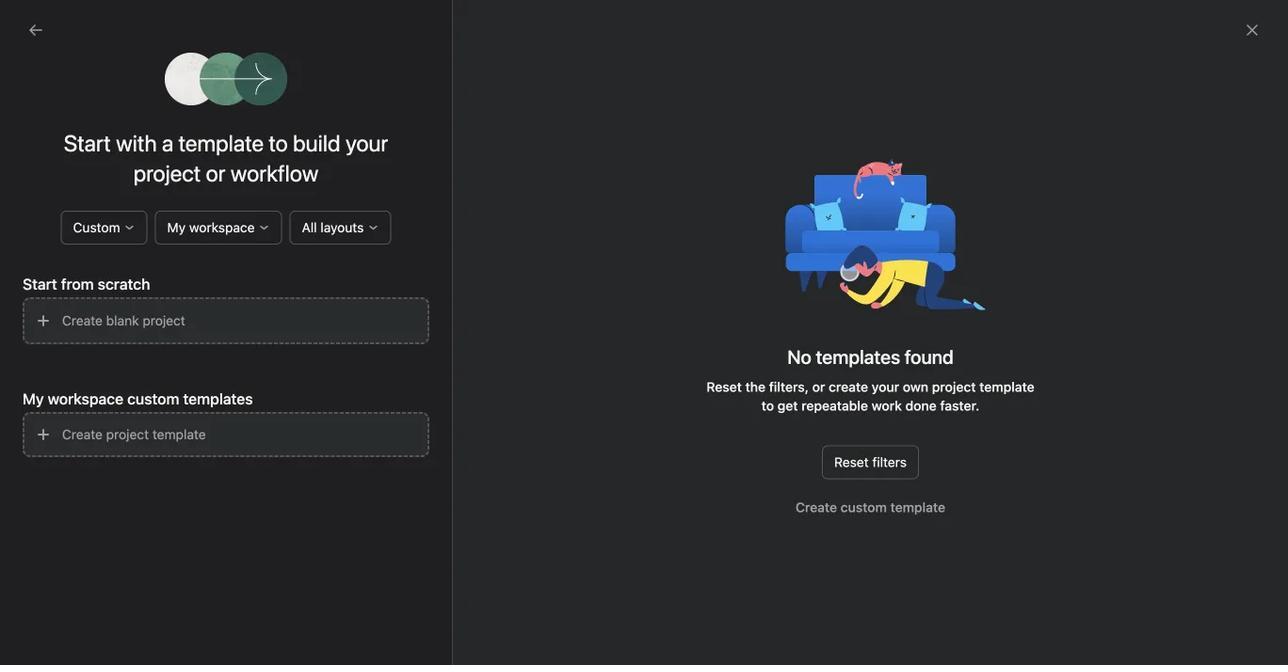 Task type: locate. For each thing, give the bounding box(es) containing it.
0 vertical spatial reset
[[706, 379, 742, 395]]

bo
[[917, 277, 931, 290], [830, 385, 844, 398]]

1 vertical spatial environment
[[400, 381, 478, 397]]

can
[[1038, 421, 1057, 434]]

0 horizontal spatial a
[[162, 130, 174, 156]]

what
[[1082, 421, 1108, 434]]

environment link down welcome!
[[946, 275, 1028, 292]]

1 horizontal spatial a
[[937, 421, 943, 434]]

1 horizontal spatial bo
[[917, 277, 931, 290]]

goals
[[1092, 401, 1124, 416]]

1 horizontal spatial environment
[[400, 381, 478, 397]]

workspace up create project template on the left bottom
[[48, 390, 123, 408]]

1 vertical spatial plan
[[200, 340, 226, 356]]

you
[[1111, 421, 1130, 434]]

0 horizontal spatial the
[[745, 379, 766, 395]]

create down start from scratch
[[62, 313, 103, 329]]

environment link down marketing
[[11, 424, 215, 454]]

start
[[64, 130, 111, 156], [23, 275, 57, 293]]

add
[[912, 421, 934, 434]]

2 vertical spatial create
[[796, 500, 837, 516]]

projects right all
[[332, 204, 402, 226]]

insights element
[[0, 171, 226, 299]]

created
[[1017, 401, 1063, 416]]

yet
[[1128, 401, 1147, 416]]

this
[[912, 401, 938, 416]]

create custom template button
[[791, 491, 950, 525]]

1 horizontal spatial plan
[[555, 324, 582, 339]]

your right build
[[345, 130, 388, 156]]

send feedback link
[[786, 467, 865, 484]]

2 horizontal spatial to
[[1163, 421, 1174, 434]]

start up projects dropdown button
[[23, 275, 57, 293]]

template up hasn't
[[979, 379, 1035, 395]]

cross-functional project plan down new project at top left
[[400, 324, 582, 339]]

team up the goal at the right
[[942, 401, 972, 416]]

my inside popup button
[[167, 220, 186, 235]]

0 horizontal spatial workspace
[[48, 390, 123, 408]]

team
[[942, 401, 972, 416], [1008, 421, 1035, 434]]

0 vertical spatial goals
[[49, 273, 83, 288]]

bo down welcome!
[[917, 277, 931, 290]]

0 vertical spatial my
[[167, 220, 186, 235]]

all layouts
[[302, 220, 364, 235]]

start left 'with'
[[64, 130, 111, 156]]

1 vertical spatial create
[[62, 427, 103, 443]]

1 horizontal spatial start
[[64, 130, 111, 156]]

workspace inside popup button
[[189, 220, 255, 235]]

my workspace custom templates
[[23, 390, 253, 408]]

2 vertical spatial environment
[[49, 431, 125, 446]]

0 vertical spatial cross-
[[400, 324, 442, 339]]

send feedback
[[786, 469, 865, 482]]

projects down start from scratch
[[23, 308, 74, 324]]

workspace for my workspace custom templates
[[48, 390, 123, 408]]

bo up "repeatable"
[[830, 385, 844, 398]]

1 horizontal spatial to
[[761, 398, 774, 414]]

template down filters
[[890, 500, 945, 516]]

see
[[1060, 421, 1079, 434]]

0 horizontal spatial environment
[[49, 431, 125, 446]]

template inside create project template button
[[152, 427, 206, 443]]

1 vertical spatial start
[[23, 275, 57, 293]]

reset
[[706, 379, 742, 395], [834, 455, 869, 470]]

1 vertical spatial cross-
[[49, 340, 90, 356]]

goals up done faster.
[[912, 359, 961, 381]]

team button
[[0, 465, 56, 484]]

create down marketing
[[62, 427, 103, 443]]

the
[[745, 379, 766, 395], [988, 421, 1005, 434]]

your up work on the bottom right of the page
[[872, 379, 899, 395]]

portfolios
[[49, 242, 107, 258]]

1 horizontal spatial reset
[[834, 455, 869, 470]]

team left can
[[1008, 421, 1035, 434]]

calendar
[[415, 89, 471, 105]]

2 new from the top
[[400, 533, 427, 549]]

all
[[449, 591, 463, 606]]

marketing
[[49, 401, 110, 416]]

my
[[167, 220, 186, 235], [23, 390, 44, 408]]

your inside reset the filters, or create your own project template to get repeatable work done faster.
[[872, 379, 899, 395]]

a right add
[[937, 421, 943, 434]]

0 horizontal spatial team
[[942, 401, 972, 416]]

portfolios link
[[11, 235, 215, 266]]

hasn't
[[976, 401, 1013, 416]]

0 horizontal spatial cross-functional project plan
[[49, 340, 226, 356]]

create inside button
[[796, 500, 837, 516]]

0 vertical spatial functional
[[442, 324, 504, 339]]

to inside this team hasn't created any goals yet add a goal so the team can see what you hope to achieve.
[[1163, 421, 1174, 434]]

0 horizontal spatial projects
[[23, 308, 74, 324]]

plan inside projects element
[[200, 340, 226, 356]]

goals down portfolios
[[49, 273, 83, 288]]

1 vertical spatial your
[[872, 379, 899, 395]]

1 horizontal spatial the
[[988, 421, 1005, 434]]

new
[[400, 269, 427, 284], [400, 533, 427, 549]]

cross-functional project plan
[[400, 324, 582, 339], [49, 340, 226, 356]]

work
[[872, 398, 902, 414]]

0 horizontal spatial goals
[[49, 273, 83, 288]]

reset inside reset the filters, or create your own project template to get repeatable work done faster.
[[706, 379, 742, 395]]

0 horizontal spatial bo
[[830, 385, 844, 398]]

template up or workflow
[[179, 130, 264, 156]]

workspace
[[189, 220, 255, 235], [48, 390, 123, 408]]

0 horizontal spatial your
[[345, 130, 388, 156]]

1 vertical spatial a
[[937, 421, 943, 434]]

1 horizontal spatial environment link
[[946, 275, 1028, 292]]

this team hasn't created any goals yet add a goal so the team can see what you hope to achieve.
[[912, 401, 1174, 451]]

0 horizontal spatial environment link
[[11, 424, 215, 454]]

custom
[[841, 500, 887, 516]]

0 vertical spatial to
[[269, 130, 288, 156]]

0 vertical spatial a
[[162, 130, 174, 156]]

cross- down new project at top left
[[400, 324, 442, 339]]

hope
[[1133, 421, 1160, 434]]

reset for reset filters
[[834, 455, 869, 470]]

functional down new project at top left
[[442, 324, 504, 339]]

template down custom templates
[[152, 427, 206, 443]]

0 horizontal spatial functional
[[90, 340, 150, 356]]

send
[[786, 469, 813, 482]]

template inside reset the filters, or create your own project template to get repeatable work done faster.
[[979, 379, 1035, 395]]

1 vertical spatial functional
[[90, 340, 150, 356]]

list image
[[351, 323, 374, 345]]

0 vertical spatial new
[[400, 269, 427, 284]]

0 vertical spatial the
[[745, 379, 766, 395]]

to right hope
[[1163, 421, 1174, 434]]

plan
[[555, 324, 582, 339], [200, 340, 226, 356]]

new for new template
[[400, 533, 427, 549]]

0 vertical spatial your
[[345, 130, 388, 156]]

2 vertical spatial to
[[1163, 421, 1174, 434]]

0 horizontal spatial reset
[[706, 379, 742, 395]]

the left filters,
[[745, 379, 766, 395]]

my for my workspace custom templates
[[23, 390, 44, 408]]

0 horizontal spatial my
[[23, 390, 44, 408]]

0 horizontal spatial to
[[269, 130, 288, 156]]

1 vertical spatial to
[[761, 398, 774, 414]]

environment inside projects element
[[49, 431, 125, 446]]

start inside start with a template to build your project or workflow
[[64, 130, 111, 156]]

1 vertical spatial team
[[1008, 421, 1035, 434]]

cross- down projects dropdown button
[[49, 340, 90, 356]]

1 vertical spatial my
[[23, 390, 44, 408]]

goals
[[49, 273, 83, 288], [912, 359, 961, 381]]

start for start from scratch
[[23, 275, 57, 293]]

templates found
[[816, 346, 954, 368]]

projects element
[[0, 299, 226, 458]]

0 vertical spatial environment link
[[946, 275, 1028, 292]]

search list box
[[422, 8, 874, 38]]

to
[[269, 130, 288, 156], [761, 398, 774, 414], [1163, 421, 1174, 434]]

functional
[[442, 324, 504, 339], [90, 340, 150, 356]]

reset inside button
[[834, 455, 869, 470]]

1 vertical spatial the
[[988, 421, 1005, 434]]

2 horizontal spatial environment
[[961, 277, 1028, 290]]

my for my workspace
[[167, 220, 186, 235]]

template
[[179, 130, 264, 156], [979, 379, 1035, 395], [152, 427, 206, 443], [890, 500, 945, 516]]

or workflow
[[206, 160, 319, 186]]

or
[[812, 379, 825, 395]]

create custom template
[[796, 500, 945, 516]]

1 vertical spatial environment link
[[11, 424, 215, 454]]

cross-
[[400, 324, 442, 339], [49, 340, 90, 356]]

0 vertical spatial environment
[[961, 277, 1028, 290]]

reset for reset the filters, or create your own project template to get repeatable work done faster.
[[706, 379, 742, 395]]

0 horizontal spatial cross-
[[49, 340, 90, 356]]

create blank project button
[[23, 298, 429, 345]]

1 vertical spatial cross-functional project plan
[[49, 340, 226, 356]]

0 horizontal spatial plan
[[200, 340, 226, 356]]

filters,
[[769, 379, 809, 395]]

projects button
[[0, 307, 74, 326]]

create for from scratch
[[62, 313, 103, 329]]

1 horizontal spatial functional
[[442, 324, 504, 339]]

to left get
[[761, 398, 774, 414]]

create inside "button"
[[62, 313, 103, 329]]

0 vertical spatial plan
[[555, 324, 582, 339]]

calendar button
[[415, 89, 471, 114]]

close image
[[1245, 23, 1260, 38]]

0 horizontal spatial start
[[23, 275, 57, 293]]

reporting
[[49, 212, 108, 228]]

1 vertical spatial reset
[[834, 455, 869, 470]]

project
[[133, 160, 201, 186], [431, 269, 474, 284], [143, 313, 185, 329], [508, 324, 552, 339], [154, 340, 196, 356], [932, 379, 976, 395], [106, 427, 149, 443]]

a right 'with'
[[162, 130, 174, 156]]

inbox
[[49, 125, 82, 140]]

1 horizontal spatial projects
[[332, 204, 402, 226]]

1 vertical spatial projects
[[23, 308, 74, 324]]

1 horizontal spatial my
[[167, 220, 186, 235]]

0 vertical spatial projects
[[332, 204, 402, 226]]

create inside button
[[62, 427, 103, 443]]

1 vertical spatial workspace
[[48, 390, 123, 408]]

explore
[[400, 591, 445, 606]]

environment
[[961, 277, 1028, 290], [400, 381, 478, 397], [49, 431, 125, 446]]

0 horizontal spatial cross-functional project plan link
[[11, 333, 226, 363]]

1 horizontal spatial your
[[872, 379, 899, 395]]

the right so on the bottom right of page
[[988, 421, 1005, 434]]

to up or workflow
[[269, 130, 288, 156]]

functional down blank
[[90, 340, 150, 356]]

my workspace
[[167, 220, 255, 235]]

1 new from the top
[[400, 269, 427, 284]]

create down send feedback link
[[796, 500, 837, 516]]

0 vertical spatial workspace
[[189, 220, 255, 235]]

cross-functional project plan inside projects element
[[49, 340, 226, 356]]

environment link
[[946, 275, 1028, 292], [11, 424, 215, 454]]

1 horizontal spatial workspace
[[189, 220, 255, 235]]

a
[[162, 130, 174, 156], [937, 421, 943, 434]]

workspace down or workflow
[[189, 220, 255, 235]]

0 vertical spatial create
[[62, 313, 103, 329]]

1 horizontal spatial cross-functional project plan
[[400, 324, 582, 339]]

custom
[[73, 220, 120, 235]]

cross-functional project plan down create blank project at top left
[[49, 340, 226, 356]]

1 vertical spatial goals
[[912, 359, 961, 381]]

projects
[[332, 204, 402, 226], [23, 308, 74, 324]]

0 vertical spatial start
[[64, 130, 111, 156]]

1 vertical spatial new
[[400, 533, 427, 549]]

create
[[829, 379, 868, 395]]



Task type: describe. For each thing, give the bounding box(es) containing it.
1 horizontal spatial goals
[[912, 359, 961, 381]]

new template
[[400, 533, 487, 549]]

forms
[[912, 199, 966, 221]]

layouts
[[320, 220, 364, 235]]

filters
[[872, 455, 907, 470]]

the inside this team hasn't created any goals yet add a goal so the team can see what you hope to achieve.
[[988, 421, 1005, 434]]

workspace for my workspace
[[189, 220, 255, 235]]

my workspace button
[[155, 211, 282, 245]]

1 horizontal spatial team
[[1008, 421, 1035, 434]]

reset filters button
[[822, 446, 919, 480]]

achieve.
[[912, 438, 956, 451]]

so
[[972, 421, 985, 434]]

custom button
[[61, 211, 147, 245]]

from scratch
[[61, 275, 150, 293]]

project inside button
[[106, 427, 149, 443]]

all layouts button
[[290, 211, 391, 245]]

template inside create custom template button
[[890, 500, 945, 516]]

create project template button
[[23, 412, 429, 458]]

build
[[293, 130, 340, 156]]

1 vertical spatial bo
[[830, 385, 844, 398]]

get
[[778, 398, 798, 414]]

go back image
[[28, 23, 43, 38]]

all
[[302, 220, 317, 235]]

custom templates
[[127, 390, 253, 408]]

overview button
[[249, 89, 307, 114]]

overview
[[249, 89, 307, 105]]

reset filters
[[834, 455, 907, 470]]

own
[[903, 379, 929, 395]]

search
[[454, 15, 496, 30]]

to inside reset the filters, or create your own project template to get repeatable work done faster.
[[761, 398, 774, 414]]

project inside reset the filters, or create your own project template to get repeatable work done faster.
[[932, 379, 976, 395]]

0 vertical spatial team
[[942, 401, 972, 416]]

new project
[[400, 269, 474, 284]]

a inside start with a template to build your project or workflow
[[162, 130, 174, 156]]

marketing link
[[11, 394, 215, 424]]

to inside start with a template to build your project or workflow
[[269, 130, 288, 156]]

functional inside projects element
[[90, 340, 150, 356]]

welcome!
[[912, 243, 983, 259]]

a inside this team hasn't created any goals yet add a goal so the team can see what you hope to achieve.
[[937, 421, 943, 434]]

0 vertical spatial bo
[[917, 277, 931, 290]]

new for new project
[[400, 269, 427, 284]]

the inside reset the filters, or create your own project template to get repeatable work done faster.
[[745, 379, 766, 395]]

any
[[1067, 401, 1088, 416]]

start from scratch
[[23, 275, 150, 293]]

my workspace
[[249, 57, 371, 80]]

feedback
[[816, 469, 865, 482]]

blank
[[106, 313, 139, 329]]

with
[[116, 130, 157, 156]]

1 horizontal spatial cross-
[[400, 324, 442, 339]]

templates
[[466, 591, 526, 606]]

project inside "button"
[[143, 313, 185, 329]]

start with a template to build your project or workflow
[[64, 130, 388, 186]]

projects inside dropdown button
[[23, 308, 74, 324]]

goal
[[946, 421, 969, 434]]

create for workspace
[[62, 427, 103, 443]]

goals inside insights element
[[49, 273, 83, 288]]

template
[[431, 533, 487, 549]]

repeatable
[[801, 398, 868, 414]]

template inside start with a template to build your project or workflow
[[179, 130, 264, 156]]

explore all templates
[[400, 591, 526, 606]]

team
[[23, 467, 56, 482]]

1 horizontal spatial cross-functional project plan link
[[317, 305, 880, 363]]

done faster.
[[905, 398, 980, 414]]

your inside start with a template to build your project or workflow
[[345, 130, 388, 156]]

inbox link
[[11, 118, 215, 148]]

no templates found
[[787, 346, 954, 368]]

hide sidebar image
[[24, 15, 40, 30]]

project inside start with a template to build your project or workflow
[[133, 160, 201, 186]]

create blank project
[[62, 313, 185, 329]]

cross- inside projects element
[[49, 340, 90, 356]]

start for start with a template to build your project or workflow
[[64, 130, 111, 156]]

goals link
[[11, 266, 215, 296]]

search button
[[422, 8, 874, 38]]

reset the filters, or create your own project template to get repeatable work done faster.
[[706, 379, 1035, 414]]

create project template
[[62, 427, 206, 443]]

no
[[787, 346, 812, 368]]

reporting link
[[11, 205, 215, 235]]

0 vertical spatial cross-functional project plan
[[400, 324, 582, 339]]



Task type: vqa. For each thing, say whether or not it's contained in the screenshot.
the leftmost date
no



